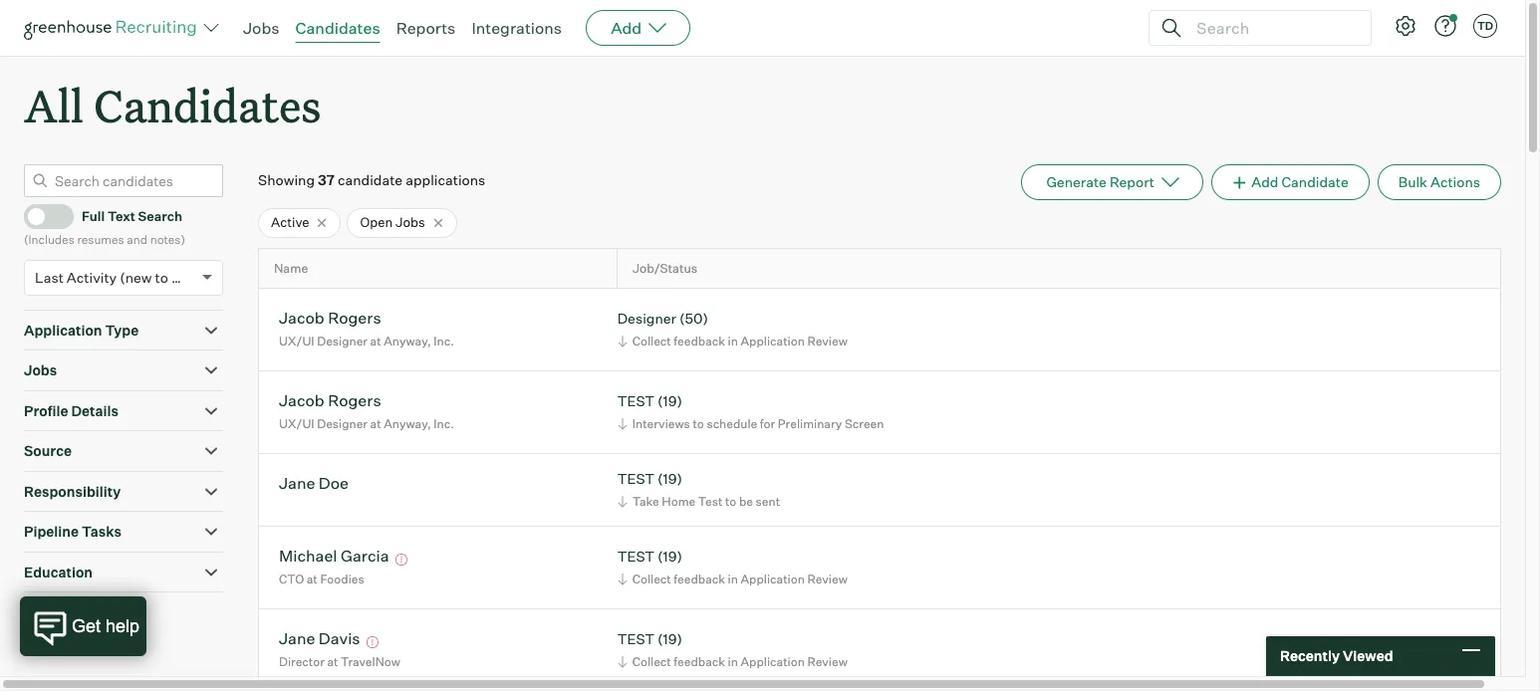Task type: vqa. For each thing, say whether or not it's contained in the screenshot.
bottom request availability button
no



Task type: describe. For each thing, give the bounding box(es) containing it.
type
[[105, 321, 139, 338]]

profile
[[24, 402, 68, 419]]

0 vertical spatial candidates
[[295, 18, 380, 38]]

open
[[360, 214, 393, 230]]

cto
[[279, 572, 304, 587]]

to for old)
[[155, 269, 168, 286]]

old)
[[171, 269, 197, 286]]

report
[[1110, 174, 1154, 190]]

reports
[[396, 18, 456, 38]]

inc. for test (19)
[[434, 416, 454, 431]]

director
[[279, 654, 325, 669]]

(50)
[[679, 310, 708, 327]]

bulk
[[1398, 174, 1427, 190]]

td button
[[1473, 14, 1497, 38]]

foodies
[[320, 572, 364, 587]]

showing
[[258, 172, 315, 188]]

integrations link
[[472, 18, 562, 38]]

(19) for take home test to be sent
[[658, 471, 682, 488]]

jacob rogers link for test
[[279, 391, 381, 414]]

anyway, for designer
[[384, 334, 431, 349]]

interviews to schedule for preliminary screen link
[[614, 414, 889, 433]]

jane doe link
[[279, 474, 349, 496]]

home
[[662, 494, 696, 509]]

responsibility
[[24, 483, 121, 500]]

all candidates
[[24, 76, 321, 134]]

candidate
[[1281, 174, 1349, 190]]

michael garcia link
[[279, 546, 389, 569]]

applications
[[406, 172, 485, 188]]

review for test (19)
[[807, 572, 848, 587]]

jacob rogers ux/ui designer at anyway, inc. for designer
[[279, 308, 454, 349]]

jobs link
[[243, 18, 279, 38]]

in for test (19)
[[728, 572, 738, 587]]

1 collect feedback in application review link from the top
[[614, 332, 853, 351]]

text
[[108, 208, 135, 224]]

all
[[24, 76, 83, 134]]

(new
[[120, 269, 152, 286]]

last activity (new to old) option
[[35, 269, 197, 286]]

collect feedback in application review link for michael garcia
[[614, 570, 853, 589]]

add candidate
[[1251, 174, 1349, 190]]

3 collect from the top
[[632, 654, 671, 669]]

1 vertical spatial jobs
[[396, 214, 425, 230]]

reset filters
[[54, 613, 134, 630]]

education
[[24, 564, 93, 580]]

generate
[[1046, 174, 1107, 190]]

designer inside designer (50) collect feedback in application review
[[617, 310, 676, 327]]

notes)
[[150, 232, 185, 247]]

4 test from the top
[[617, 631, 654, 648]]

activity
[[67, 269, 117, 286]]

bulk actions link
[[1377, 165, 1501, 200]]

jane davis
[[279, 629, 360, 649]]

collect for designer (50)
[[632, 334, 671, 349]]

4 (19) from the top
[[658, 631, 682, 648]]

test for interviews to schedule for preliminary screen
[[617, 393, 654, 410]]

recently viewed
[[1280, 648, 1393, 665]]

td button
[[1469, 10, 1501, 42]]

candidate
[[338, 172, 403, 188]]

jane for jane davis
[[279, 629, 315, 649]]

details
[[71, 402, 118, 419]]

rogers for test
[[328, 391, 381, 411]]

full text search (includes resumes and notes)
[[24, 208, 185, 247]]

michael
[[279, 546, 337, 566]]

inc. for designer (50)
[[434, 334, 454, 349]]

garcia
[[341, 546, 389, 566]]

collect feedback in application review link for jane davis
[[614, 652, 853, 671]]

(19) for interviews to schedule for preliminary screen
[[658, 393, 682, 410]]

(19) for collect feedback in application review
[[658, 548, 682, 565]]

pipeline tasks
[[24, 523, 122, 540]]

be
[[739, 494, 753, 509]]

jacob rogers ux/ui designer at anyway, inc. for test
[[279, 391, 454, 431]]

jane davis has been in application review for more than 5 days image
[[364, 637, 382, 649]]

for
[[760, 416, 775, 431]]

Search candidates field
[[24, 165, 223, 197]]

designer (50) collect feedback in application review
[[617, 310, 848, 349]]

tasks
[[82, 523, 122, 540]]

doe
[[319, 474, 349, 494]]

michael garcia
[[279, 546, 389, 566]]

1 test (19) collect feedback in application review from the top
[[617, 548, 848, 587]]

davis
[[319, 629, 360, 649]]

last
[[35, 269, 64, 286]]

viewed
[[1343, 648, 1393, 665]]

application inside designer (50) collect feedback in application review
[[741, 334, 805, 349]]

reset filters button
[[24, 603, 144, 640]]

review for designer (50)
[[807, 334, 848, 349]]

add candidate link
[[1211, 165, 1369, 200]]

cto at foodies
[[279, 572, 364, 587]]

anyway, for test
[[384, 416, 431, 431]]



Task type: locate. For each thing, give the bounding box(es) containing it.
screen
[[845, 416, 884, 431]]

candidate reports are now available! apply filters and select "view in app" element
[[1021, 165, 1203, 200]]

in
[[728, 334, 738, 349], [728, 572, 738, 587], [728, 654, 738, 669]]

bulk actions
[[1398, 174, 1480, 190]]

3 collect feedback in application review link from the top
[[614, 652, 853, 671]]

test (19) take home test to be sent
[[617, 471, 780, 509]]

1 vertical spatial test (19) collect feedback in application review
[[617, 631, 848, 669]]

0 vertical spatial in
[[728, 334, 738, 349]]

jacob rogers ux/ui designer at anyway, inc. up the doe at the bottom left
[[279, 391, 454, 431]]

travelnow
[[341, 654, 400, 669]]

2 test from the top
[[617, 471, 654, 488]]

0 vertical spatial jacob rogers ux/ui designer at anyway, inc.
[[279, 308, 454, 349]]

1 vertical spatial designer
[[317, 334, 368, 349]]

reports link
[[396, 18, 456, 38]]

jacob rogers link
[[279, 308, 381, 331], [279, 391, 381, 414]]

(19)
[[658, 393, 682, 410], [658, 471, 682, 488], [658, 548, 682, 565], [658, 631, 682, 648]]

3 review from the top
[[807, 654, 848, 669]]

0 vertical spatial rogers
[[328, 308, 381, 328]]

1 jacob from the top
[[279, 308, 324, 328]]

job/status
[[633, 261, 697, 276]]

source
[[24, 442, 72, 459]]

1 vertical spatial in
[[728, 572, 738, 587]]

jacob rogers ux/ui designer at anyway, inc.
[[279, 308, 454, 349], [279, 391, 454, 431]]

1 vertical spatial inc.
[[434, 416, 454, 431]]

1 feedback from the top
[[674, 334, 725, 349]]

jacob rogers ux/ui designer at anyway, inc. down 'name'
[[279, 308, 454, 349]]

jacob rogers link down 'name'
[[279, 308, 381, 331]]

1 (19) from the top
[[658, 393, 682, 410]]

test
[[617, 393, 654, 410], [617, 471, 654, 488], [617, 548, 654, 565], [617, 631, 654, 648]]

0 vertical spatial jacob
[[279, 308, 324, 328]]

3 (19) from the top
[[658, 548, 682, 565]]

reset
[[54, 613, 91, 630]]

name
[[274, 261, 308, 276]]

jane left the doe at the bottom left
[[279, 474, 315, 494]]

profile details
[[24, 402, 118, 419]]

greenhouse recruiting image
[[24, 16, 203, 40]]

test (19) interviews to schedule for preliminary screen
[[617, 393, 884, 431]]

37
[[318, 172, 335, 188]]

1 review from the top
[[807, 334, 848, 349]]

filters
[[94, 613, 134, 630]]

sent
[[756, 494, 780, 509]]

director at travelnow
[[279, 654, 400, 669]]

jobs left the candidates link
[[243, 18, 279, 38]]

jacob for test
[[279, 391, 324, 411]]

full
[[82, 208, 105, 224]]

test
[[698, 494, 723, 509]]

1 collect from the top
[[632, 334, 671, 349]]

anyway,
[[384, 334, 431, 349], [384, 416, 431, 431]]

1 inc. from the top
[[434, 334, 454, 349]]

at
[[370, 334, 381, 349], [370, 416, 381, 431], [307, 572, 318, 587], [327, 654, 338, 669]]

3 in from the top
[[728, 654, 738, 669]]

2 jacob rogers ux/ui designer at anyway, inc. from the top
[[279, 391, 454, 431]]

in inside designer (50) collect feedback in application review
[[728, 334, 738, 349]]

0 vertical spatial ux/ui
[[279, 334, 314, 349]]

configure image
[[1394, 14, 1418, 38]]

2 vertical spatial in
[[728, 654, 738, 669]]

jane doe
[[279, 474, 349, 494]]

jacob up the jane doe in the left of the page
[[279, 391, 324, 411]]

candidates link
[[295, 18, 380, 38]]

jobs up profile
[[24, 362, 57, 379]]

search
[[138, 208, 182, 224]]

last activity (new to old)
[[35, 269, 197, 286]]

1 ux/ui from the top
[[279, 334, 314, 349]]

0 horizontal spatial to
[[155, 269, 168, 286]]

showing 37 candidate applications
[[258, 172, 485, 188]]

jacob rogers link for designer
[[279, 308, 381, 331]]

jobs right open on the top of page
[[396, 214, 425, 230]]

2 anyway, from the top
[[384, 416, 431, 431]]

3 feedback from the top
[[674, 654, 725, 669]]

2 vertical spatial review
[[807, 654, 848, 669]]

to for schedule
[[693, 416, 704, 431]]

open jobs
[[360, 214, 425, 230]]

2 ux/ui from the top
[[279, 416, 314, 431]]

jane up director
[[279, 629, 315, 649]]

add for add candidate
[[1251, 174, 1278, 190]]

2 collect feedback in application review link from the top
[[614, 570, 853, 589]]

1 horizontal spatial jobs
[[243, 18, 279, 38]]

interviews
[[632, 416, 690, 431]]

1 horizontal spatial add
[[1251, 174, 1278, 190]]

1 vertical spatial feedback
[[674, 572, 725, 587]]

feedback inside designer (50) collect feedback in application review
[[674, 334, 725, 349]]

2 vertical spatial to
[[725, 494, 736, 509]]

to left "schedule"
[[693, 416, 704, 431]]

2 test (19) collect feedback in application review from the top
[[617, 631, 848, 669]]

collect for test (19)
[[632, 572, 671, 587]]

checkmark image
[[33, 208, 48, 222]]

add
[[611, 18, 642, 38], [1251, 174, 1278, 190]]

application type
[[24, 321, 139, 338]]

1 rogers from the top
[[328, 308, 381, 328]]

test for collect feedback in application review
[[617, 548, 654, 565]]

0 vertical spatial anyway,
[[384, 334, 431, 349]]

1 vertical spatial ux/ui
[[279, 416, 314, 431]]

generate report
[[1046, 174, 1154, 190]]

1 horizontal spatial to
[[693, 416, 704, 431]]

2 (19) from the top
[[658, 471, 682, 488]]

0 vertical spatial jobs
[[243, 18, 279, 38]]

1 vertical spatial jacob
[[279, 391, 324, 411]]

td
[[1477, 19, 1493, 33]]

(includes
[[24, 232, 74, 247]]

1 vertical spatial jane
[[279, 629, 315, 649]]

collect
[[632, 334, 671, 349], [632, 572, 671, 587], [632, 654, 671, 669]]

1 vertical spatial collect
[[632, 572, 671, 587]]

michael garcia has been in application review for more than 5 days image
[[392, 554, 410, 566]]

3 test from the top
[[617, 548, 654, 565]]

preliminary
[[778, 416, 842, 431]]

ux/ui
[[279, 334, 314, 349], [279, 416, 314, 431]]

candidates down jobs link
[[94, 76, 321, 134]]

1 jane from the top
[[279, 474, 315, 494]]

pipeline
[[24, 523, 79, 540]]

0 vertical spatial review
[[807, 334, 848, 349]]

1 vertical spatial rogers
[[328, 391, 381, 411]]

rogers for designer
[[328, 308, 381, 328]]

0 horizontal spatial add
[[611, 18, 642, 38]]

ux/ui up the jane doe in the left of the page
[[279, 416, 314, 431]]

2 rogers from the top
[[328, 391, 381, 411]]

2 inc. from the top
[[434, 416, 454, 431]]

to inside "test (19) interviews to schedule for preliminary screen"
[[693, 416, 704, 431]]

2 feedback from the top
[[674, 572, 725, 587]]

designer for test (19)
[[317, 416, 368, 431]]

test for take home test to be sent
[[617, 471, 654, 488]]

0 vertical spatial add
[[611, 18, 642, 38]]

generate report button
[[1021, 165, 1203, 200]]

1 vertical spatial collect feedback in application review link
[[614, 570, 853, 589]]

1 vertical spatial jacob rogers ux/ui designer at anyway, inc.
[[279, 391, 454, 431]]

resumes
[[77, 232, 124, 247]]

2 collect from the top
[[632, 572, 671, 587]]

2 vertical spatial collect feedback in application review link
[[614, 652, 853, 671]]

0 horizontal spatial jobs
[[24, 362, 57, 379]]

1 vertical spatial jacob rogers link
[[279, 391, 381, 414]]

1 anyway, from the top
[[384, 334, 431, 349]]

add inside add candidate link
[[1251, 174, 1278, 190]]

jane for jane doe
[[279, 474, 315, 494]]

review inside designer (50) collect feedback in application review
[[807, 334, 848, 349]]

test inside "test (19) interviews to schedule for preliminary screen"
[[617, 393, 654, 410]]

rogers
[[328, 308, 381, 328], [328, 391, 381, 411]]

1 vertical spatial review
[[807, 572, 848, 587]]

ux/ui down 'name'
[[279, 334, 314, 349]]

2 vertical spatial jobs
[[24, 362, 57, 379]]

2 vertical spatial designer
[[317, 416, 368, 431]]

1 jacob rogers link from the top
[[279, 308, 381, 331]]

jobs
[[243, 18, 279, 38], [396, 214, 425, 230], [24, 362, 57, 379]]

add button
[[586, 10, 691, 46]]

jacob rogers link up the doe at the bottom left
[[279, 391, 381, 414]]

test (19) collect feedback in application review
[[617, 548, 848, 587], [617, 631, 848, 669]]

application
[[24, 321, 102, 338], [741, 334, 805, 349], [741, 572, 805, 587], [741, 654, 805, 669]]

1 vertical spatial candidates
[[94, 76, 321, 134]]

test inside the test (19) take home test to be sent
[[617, 471, 654, 488]]

in for designer (50)
[[728, 334, 738, 349]]

ux/ui for designer (50)
[[279, 334, 314, 349]]

2 jacob rogers link from the top
[[279, 391, 381, 414]]

(19) inside the test (19) take home test to be sent
[[658, 471, 682, 488]]

0 vertical spatial collect feedback in application review link
[[614, 332, 853, 351]]

schedule
[[707, 416, 757, 431]]

2 jane from the top
[[279, 629, 315, 649]]

0 vertical spatial test (19) collect feedback in application review
[[617, 548, 848, 587]]

take home test to be sent link
[[614, 492, 785, 511]]

rogers up the doe at the bottom left
[[328, 391, 381, 411]]

1 test from the top
[[617, 393, 654, 410]]

take
[[632, 494, 659, 509]]

1 vertical spatial to
[[693, 416, 704, 431]]

recently
[[1280, 648, 1340, 665]]

integrations
[[472, 18, 562, 38]]

0 vertical spatial collect
[[632, 334, 671, 349]]

0 vertical spatial inc.
[[434, 334, 454, 349]]

to left old)
[[155, 269, 168, 286]]

feedback
[[674, 334, 725, 349], [674, 572, 725, 587], [674, 654, 725, 669]]

jacob down 'name'
[[279, 308, 324, 328]]

and
[[127, 232, 147, 247]]

add for add
[[611, 18, 642, 38]]

to left be
[[725, 494, 736, 509]]

Search text field
[[1191, 13, 1353, 42]]

actions
[[1430, 174, 1480, 190]]

jane
[[279, 474, 315, 494], [279, 629, 315, 649]]

jacob
[[279, 308, 324, 328], [279, 391, 324, 411]]

2 horizontal spatial to
[[725, 494, 736, 509]]

0 vertical spatial to
[[155, 269, 168, 286]]

2 horizontal spatial jobs
[[396, 214, 425, 230]]

jane davis link
[[279, 629, 360, 652]]

rogers down open on the top of page
[[328, 308, 381, 328]]

to
[[155, 269, 168, 286], [693, 416, 704, 431], [725, 494, 736, 509]]

2 review from the top
[[807, 572, 848, 587]]

1 vertical spatial anyway,
[[384, 416, 431, 431]]

active
[[271, 214, 309, 230]]

candidates right jobs link
[[295, 18, 380, 38]]

ux/ui for test (19)
[[279, 416, 314, 431]]

jacob for designer
[[279, 308, 324, 328]]

feedback for test (19)
[[674, 572, 725, 587]]

designer for designer (50)
[[317, 334, 368, 349]]

to inside the test (19) take home test to be sent
[[725, 494, 736, 509]]

0 vertical spatial jacob rogers link
[[279, 308, 381, 331]]

1 jacob rogers ux/ui designer at anyway, inc. from the top
[[279, 308, 454, 349]]

(19) inside "test (19) interviews to schedule for preliminary screen"
[[658, 393, 682, 410]]

0 vertical spatial jane
[[279, 474, 315, 494]]

feedback for designer (50)
[[674, 334, 725, 349]]

candidates
[[295, 18, 380, 38], [94, 76, 321, 134]]

0 vertical spatial feedback
[[674, 334, 725, 349]]

1 in from the top
[[728, 334, 738, 349]]

2 jacob from the top
[[279, 391, 324, 411]]

2 vertical spatial feedback
[[674, 654, 725, 669]]

add inside add popup button
[[611, 18, 642, 38]]

2 in from the top
[[728, 572, 738, 587]]

0 vertical spatial designer
[[617, 310, 676, 327]]

collect inside designer (50) collect feedback in application review
[[632, 334, 671, 349]]

2 vertical spatial collect
[[632, 654, 671, 669]]

1 vertical spatial add
[[1251, 174, 1278, 190]]

inc.
[[434, 334, 454, 349], [434, 416, 454, 431]]



